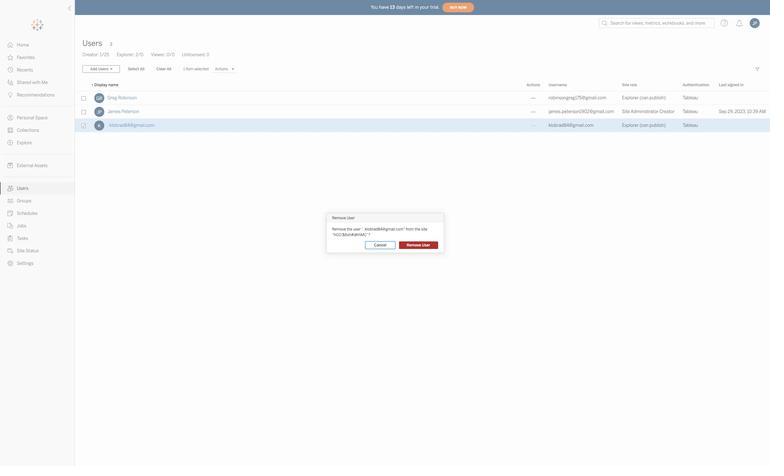 Task type: describe. For each thing, give the bounding box(es) containing it.
"hcc!$8sh#dkhmc"?
[[332, 233, 370, 237]]

0 vertical spatial user
[[347, 216, 355, 220]]

site administrator creator
[[622, 109, 675, 114]]

row group containing greg robinson
[[75, 91, 770, 132]]

by text only_f5he34f image for personal space
[[7, 115, 13, 121]]

29,
[[728, 109, 734, 114]]

site status link
[[0, 245, 75, 257]]

personal
[[17, 115, 34, 121]]

tasks
[[17, 236, 28, 241]]

by text only_f5he34f image for settings
[[7, 260, 13, 266]]

tasks link
[[0, 232, 75, 245]]

explorer: 2/0
[[117, 52, 143, 57]]

13
[[390, 5, 395, 10]]

by text only_f5he34f image for recommendations
[[7, 92, 13, 98]]

unlicensed:
[[182, 52, 206, 57]]

site for site status
[[17, 248, 25, 254]]

tableau for james.peterson1902@gmail.com
[[683, 109, 698, 114]]

1 klobrad84@gmail.com from the left
[[109, 123, 154, 128]]

schedules
[[17, 211, 38, 216]]

publish) for robinsongreg175@gmail.com
[[650, 95, 666, 101]]

by text only_f5he34f image for tasks
[[7, 236, 13, 241]]

you have 13 days left in your trial.
[[371, 5, 440, 10]]

select all button
[[124, 65, 149, 73]]

10:39
[[747, 109, 758, 114]]

klobrad84@gmail.com"
[[365, 227, 405, 231]]

.
[[107, 123, 108, 128]]

settings
[[17, 261, 33, 266]]

creator:
[[82, 52, 99, 57]]

by text only_f5he34f image for favorites
[[7, 55, 13, 60]]

buy
[[450, 5, 457, 10]]

authentication
[[683, 83, 709, 87]]

site for site administrator creator
[[622, 109, 630, 114]]

cell for robinsongreg175@gmail.com
[[715, 91, 770, 105]]

cancel button
[[365, 241, 395, 249]]

settings link
[[0, 257, 75, 270]]

from
[[406, 227, 414, 231]]

1
[[183, 67, 185, 71]]

personal space link
[[0, 112, 75, 124]]

explorer:
[[117, 52, 135, 57]]

remove the user ". klobrad84@gmail.com" from the site "hcc!$8sh#dkhmc"?
[[332, 227, 427, 237]]

users inside main navigation. press the up and down arrow keys to access links. element
[[17, 186, 28, 191]]

item
[[186, 67, 193, 71]]

recents link
[[0, 64, 75, 76]]

remove user dialog
[[327, 213, 444, 253]]

row containing greg robinson
[[75, 91, 770, 105]]

have
[[379, 5, 389, 10]]

3
[[110, 42, 112, 47]]

viewer: 0/0
[[151, 52, 175, 57]]

explorer for klobrad84@gmail.com
[[622, 123, 639, 128]]

creator: 1/25
[[82, 52, 109, 57]]

shared
[[17, 80, 31, 85]]

2 the from the left
[[415, 227, 420, 231]]

0 vertical spatial in
[[415, 5, 419, 10]]

0/0
[[167, 52, 175, 57]]

by text only_f5he34f image for collections
[[7, 127, 13, 133]]

home
[[17, 42, 29, 48]]

tableau for robinsongreg175@gmail.com
[[683, 95, 698, 101]]

2023,
[[735, 109, 746, 114]]

remove user button
[[399, 241, 438, 249]]

external
[[17, 163, 33, 168]]

clear all
[[157, 67, 171, 71]]

remove inside remove the user ". klobrad84@gmail.com" from the site "hcc!$8sh#dkhmc"?
[[332, 227, 346, 231]]

sep
[[719, 109, 727, 114]]

explore
[[17, 140, 32, 146]]

greg robinson link
[[107, 91, 137, 105]]

groups link
[[0, 195, 75, 207]]

robinsongreg175@gmail.com
[[549, 95, 606, 101]]

2 klobrad84@gmail.com from the left
[[549, 123, 594, 128]]

explorer (can publish) for robinsongreg175@gmail.com
[[622, 95, 666, 101]]

viewer:
[[151, 52, 166, 57]]

by text only_f5he34f image for jobs
[[7, 223, 13, 229]]

all for select all
[[140, 67, 145, 71]]

. klobrad84@gmail.com
[[107, 123, 154, 128]]

explorer for robinsongreg175@gmail.com
[[622, 95, 639, 101]]

selected
[[194, 67, 209, 71]]

last signed in
[[719, 83, 744, 87]]

external assets
[[17, 163, 48, 168]]

select all
[[128, 67, 145, 71]]

user inside button
[[422, 243, 430, 247]]

username
[[549, 83, 567, 87]]

days
[[396, 5, 406, 10]]

1/25
[[100, 52, 109, 57]]

signed
[[728, 83, 740, 87]]

. klobrad84@gmail.com link
[[107, 119, 154, 132]]

buy now button
[[442, 2, 474, 12]]



Task type: vqa. For each thing, say whether or not it's contained in the screenshot.
Text
no



Task type: locate. For each thing, give the bounding box(es) containing it.
clear
[[157, 67, 166, 71]]

by text only_f5he34f image left 'schedules' at the top of page
[[7, 211, 13, 216]]

1 vertical spatial tableau
[[683, 109, 698, 114]]

main navigation. press the up and down arrow keys to access links. element
[[0, 39, 75, 270]]

in right left
[[415, 5, 419, 10]]

by text only_f5he34f image left recommendations
[[7, 92, 13, 98]]

1 cell from the top
[[715, 91, 770, 105]]

1 vertical spatial remove
[[332, 227, 346, 231]]

1 by text only_f5he34f image from the top
[[7, 55, 13, 60]]

your
[[420, 5, 429, 10]]

3 row from the top
[[75, 119, 770, 132]]

cell
[[715, 91, 770, 105], [715, 119, 770, 132]]

users up creator:
[[82, 39, 102, 48]]

james peterson
[[107, 109, 139, 114]]

remove inside button
[[407, 243, 421, 247]]

by text only_f5he34f image left home
[[7, 42, 13, 48]]

row
[[75, 91, 770, 105], [75, 105, 770, 119], [75, 119, 770, 132]]

user down site
[[422, 243, 430, 247]]

site inside main navigation. press the up and down arrow keys to access links. element
[[17, 248, 25, 254]]

sep 29, 2023, 10:39 am
[[719, 109, 766, 114]]

name
[[108, 83, 118, 87]]

klobrad84@gmail.com down james.peterson1902@gmail.com
[[549, 123, 594, 128]]

james peterson link
[[107, 105, 139, 119]]

user
[[353, 227, 361, 231]]

cancel
[[374, 243, 386, 247]]

groups
[[17, 198, 31, 204]]

by text only_f5he34f image left collections
[[7, 127, 13, 133]]

by text only_f5he34f image inside the recents link
[[7, 67, 13, 73]]

2 by text only_f5he34f image from the top
[[7, 80, 13, 85]]

1 publish) from the top
[[650, 95, 666, 101]]

actions
[[527, 83, 540, 87]]

by text only_f5he34f image inside collections link
[[7, 127, 13, 133]]

(can up administrator
[[640, 95, 649, 101]]

by text only_f5he34f image
[[7, 42, 13, 48], [7, 80, 13, 85], [7, 92, 13, 98], [7, 115, 13, 121], [7, 140, 13, 146], [7, 163, 13, 168], [7, 186, 13, 191], [7, 211, 13, 216]]

3 tableau from the top
[[683, 123, 698, 128]]

1 (can from the top
[[640, 95, 649, 101]]

2 explorer from the top
[[622, 123, 639, 128]]

2 all from the left
[[167, 67, 171, 71]]

grid
[[75, 79, 770, 466]]

personal space
[[17, 115, 48, 121]]

buy now
[[450, 5, 467, 10]]

by text only_f5he34f image inside jobs link
[[7, 223, 13, 229]]

by text only_f5he34f image
[[7, 55, 13, 60], [7, 67, 13, 73], [7, 127, 13, 133], [7, 198, 13, 204], [7, 223, 13, 229], [7, 236, 13, 241], [7, 248, 13, 254], [7, 260, 13, 266]]

by text only_f5he34f image left external
[[7, 163, 13, 168]]

row containing . klobrad84@gmail.com
[[75, 119, 770, 132]]

by text only_f5he34f image for schedules
[[7, 211, 13, 216]]

0 vertical spatial cell
[[715, 91, 770, 105]]

1 vertical spatial explorer
[[622, 123, 639, 128]]

by text only_f5he34f image left the favorites
[[7, 55, 13, 60]]

".
[[361, 227, 364, 231]]

shared with me
[[17, 80, 48, 85]]

with
[[32, 80, 41, 85]]

by text only_f5he34f image for groups
[[7, 198, 13, 204]]

by text only_f5he34f image for home
[[7, 42, 13, 48]]

assets
[[34, 163, 48, 168]]

0 vertical spatial explorer
[[622, 95, 639, 101]]

by text only_f5he34f image for recents
[[7, 67, 13, 73]]

site role
[[622, 83, 637, 87]]

in right signed
[[740, 83, 744, 87]]

the up "hcc!$8sh#dkhmc"?
[[347, 227, 352, 231]]

1 vertical spatial users
[[17, 186, 28, 191]]

1 vertical spatial in
[[740, 83, 744, 87]]

select
[[128, 67, 139, 71]]

last
[[719, 83, 727, 87]]

2 by text only_f5he34f image from the top
[[7, 67, 13, 73]]

1 vertical spatial publish)
[[650, 123, 666, 128]]

1 horizontal spatial the
[[415, 227, 420, 231]]

recents
[[17, 67, 33, 73]]

0 vertical spatial site
[[622, 83, 629, 87]]

cell down the sep 29, 2023, 10:39 am
[[715, 119, 770, 132]]

1 vertical spatial cell
[[715, 119, 770, 132]]

tableau
[[683, 95, 698, 101], [683, 109, 698, 114], [683, 123, 698, 128]]

0 vertical spatial explorer (can publish)
[[622, 95, 666, 101]]

0 vertical spatial remove
[[332, 216, 346, 220]]

5 by text only_f5he34f image from the top
[[7, 223, 13, 229]]

remove
[[332, 216, 346, 220], [332, 227, 346, 231], [407, 243, 421, 247]]

remove user
[[332, 216, 355, 220], [407, 243, 430, 247]]

by text only_f5he34f image for site status
[[7, 248, 13, 254]]

1 horizontal spatial user
[[422, 243, 430, 247]]

1 the from the left
[[347, 227, 352, 231]]

site status
[[17, 248, 39, 254]]

2 vertical spatial tableau
[[683, 123, 698, 128]]

now
[[458, 5, 467, 10]]

display
[[94, 83, 107, 87]]

2 cell from the top
[[715, 119, 770, 132]]

by text only_f5he34f image left personal
[[7, 115, 13, 121]]

(can down administrator
[[640, 123, 649, 128]]

by text only_f5he34f image left shared
[[7, 80, 13, 85]]

by text only_f5he34f image inside schedules link
[[7, 211, 13, 216]]

cell for klobrad84@gmail.com
[[715, 119, 770, 132]]

publish) for klobrad84@gmail.com
[[650, 123, 666, 128]]

1 vertical spatial site
[[622, 109, 630, 114]]

remove user up the "user"
[[332, 216, 355, 220]]

all inside button
[[140, 67, 145, 71]]

(can for klobrad84@gmail.com
[[640, 123, 649, 128]]

jobs link
[[0, 220, 75, 232]]

1 horizontal spatial in
[[740, 83, 744, 87]]

favorites
[[17, 55, 35, 60]]

1 by text only_f5he34f image from the top
[[7, 42, 13, 48]]

0 horizontal spatial in
[[415, 5, 419, 10]]

role
[[630, 83, 637, 87]]

space
[[35, 115, 48, 121]]

2 vertical spatial remove
[[407, 243, 421, 247]]

explorer (can publish) for klobrad84@gmail.com
[[622, 123, 666, 128]]

robinson
[[118, 95, 137, 101]]

by text only_f5he34f image inside home link
[[7, 42, 13, 48]]

1 row from the top
[[75, 91, 770, 105]]

site
[[421, 227, 427, 231]]

explorer (can publish) up administrator
[[622, 95, 666, 101]]

grid containing greg robinson
[[75, 79, 770, 466]]

tableau for klobrad84@gmail.com
[[683, 123, 698, 128]]

status
[[26, 248, 39, 254]]

external assets link
[[0, 159, 75, 172]]

1 vertical spatial user
[[422, 243, 430, 247]]

1 explorer from the top
[[622, 95, 639, 101]]

site left administrator
[[622, 109, 630, 114]]

cell up the sep 29, 2023, 10:39 am
[[715, 91, 770, 105]]

2 row from the top
[[75, 105, 770, 119]]

1 vertical spatial (can
[[640, 123, 649, 128]]

navigation panel element
[[0, 19, 75, 270]]

trial.
[[430, 5, 440, 10]]

1 vertical spatial explorer (can publish)
[[622, 123, 666, 128]]

display name
[[94, 83, 118, 87]]

by text only_f5he34f image for shared with me
[[7, 80, 13, 85]]

1 horizontal spatial all
[[167, 67, 171, 71]]

0 horizontal spatial all
[[140, 67, 145, 71]]

row containing james peterson
[[75, 105, 770, 119]]

1 item selected
[[183, 67, 209, 71]]

0 horizontal spatial klobrad84@gmail.com
[[109, 123, 154, 128]]

by text only_f5he34f image for external assets
[[7, 163, 13, 168]]

james.peterson1902@gmail.com
[[549, 109, 614, 114]]

publish)
[[650, 95, 666, 101], [650, 123, 666, 128]]

site left role
[[622, 83, 629, 87]]

am
[[759, 109, 766, 114]]

(can
[[640, 95, 649, 101], [640, 123, 649, 128]]

users
[[82, 39, 102, 48], [17, 186, 28, 191]]

by text only_f5he34f image inside shared with me link
[[7, 80, 13, 85]]

8 by text only_f5he34f image from the top
[[7, 211, 13, 216]]

explorer (can publish) down administrator
[[622, 123, 666, 128]]

0 horizontal spatial remove user
[[332, 216, 355, 220]]

recommendations link
[[0, 89, 75, 101]]

explore link
[[0, 136, 75, 149]]

0 vertical spatial tableau
[[683, 95, 698, 101]]

1 explorer (can publish) from the top
[[622, 95, 666, 101]]

1 all from the left
[[140, 67, 145, 71]]

greg
[[107, 95, 117, 101]]

3 by text only_f5he34f image from the top
[[7, 92, 13, 98]]

1 horizontal spatial klobrad84@gmail.com
[[549, 123, 594, 128]]

2 tableau from the top
[[683, 109, 698, 114]]

by text only_f5he34f image left site status
[[7, 248, 13, 254]]

1 tableau from the top
[[683, 95, 698, 101]]

user up the "user"
[[347, 216, 355, 220]]

all right the select
[[140, 67, 145, 71]]

by text only_f5he34f image inside the external assets 'link'
[[7, 163, 13, 168]]

3 by text only_f5he34f image from the top
[[7, 127, 13, 133]]

klobrad84@gmail.com down peterson
[[109, 123, 154, 128]]

explorer down site role
[[622, 95, 639, 101]]

favorites link
[[0, 51, 75, 64]]

by text only_f5he34f image inside site status link
[[7, 248, 13, 254]]

jobs
[[17, 223, 26, 229]]

by text only_f5he34f image left settings
[[7, 260, 13, 266]]

0
[[207, 52, 209, 57]]

shared with me link
[[0, 76, 75, 89]]

unlicensed: 0
[[182, 52, 209, 57]]

7 by text only_f5he34f image from the top
[[7, 248, 13, 254]]

by text only_f5he34f image inside groups link
[[7, 198, 13, 204]]

all
[[140, 67, 145, 71], [167, 67, 171, 71]]

by text only_f5he34f image inside users link
[[7, 186, 13, 191]]

2 publish) from the top
[[650, 123, 666, 128]]

by text only_f5he34f image left jobs
[[7, 223, 13, 229]]

publish) up site administrator creator at the right
[[650, 95, 666, 101]]

1 horizontal spatial users
[[82, 39, 102, 48]]

by text only_f5he34f image for explore
[[7, 140, 13, 146]]

0 horizontal spatial the
[[347, 227, 352, 231]]

2 vertical spatial site
[[17, 248, 25, 254]]

me
[[42, 80, 48, 85]]

the left site
[[415, 227, 420, 231]]

by text only_f5he34f image inside "settings" 'link'
[[7, 260, 13, 266]]

5 by text only_f5he34f image from the top
[[7, 140, 13, 146]]

peterson
[[122, 109, 139, 114]]

home link
[[0, 39, 75, 51]]

2 (can from the top
[[640, 123, 649, 128]]

administrator
[[631, 109, 659, 114]]

site left the status
[[17, 248, 25, 254]]

4 by text only_f5he34f image from the top
[[7, 115, 13, 121]]

all inside button
[[167, 67, 171, 71]]

2/0
[[136, 52, 143, 57]]

remove user inside remove user button
[[407, 243, 430, 247]]

by text only_f5he34f image inside personal space link
[[7, 115, 13, 121]]

by text only_f5he34f image inside tasks link
[[7, 236, 13, 241]]

site for site role
[[622, 83, 629, 87]]

4 by text only_f5he34f image from the top
[[7, 198, 13, 204]]

users link
[[0, 182, 75, 195]]

james
[[107, 109, 121, 114]]

by text only_f5he34f image up groups link
[[7, 186, 13, 191]]

0 vertical spatial (can
[[640, 95, 649, 101]]

collections
[[17, 128, 39, 133]]

7 by text only_f5he34f image from the top
[[7, 186, 13, 191]]

2 explorer (can publish) from the top
[[622, 123, 666, 128]]

the
[[347, 227, 352, 231], [415, 227, 420, 231]]

publish) down site administrator creator at the right
[[650, 123, 666, 128]]

explorer down administrator
[[622, 123, 639, 128]]

explorer (can publish)
[[622, 95, 666, 101], [622, 123, 666, 128]]

0 horizontal spatial users
[[17, 186, 28, 191]]

by text only_f5he34f image left explore
[[7, 140, 13, 146]]

by text only_f5he34f image inside recommendations link
[[7, 92, 13, 98]]

site inside row
[[622, 109, 630, 114]]

clear all button
[[152, 65, 176, 73]]

by text only_f5he34f image left tasks
[[7, 236, 13, 241]]

all right clear
[[167, 67, 171, 71]]

0 vertical spatial remove user
[[332, 216, 355, 220]]

by text only_f5he34f image inside favorites link
[[7, 55, 13, 60]]

8 by text only_f5he34f image from the top
[[7, 260, 13, 266]]

row group
[[75, 91, 770, 132]]

0 vertical spatial publish)
[[650, 95, 666, 101]]

users up groups
[[17, 186, 28, 191]]

collections link
[[0, 124, 75, 136]]

1 vertical spatial remove user
[[407, 243, 430, 247]]

all for clear all
[[167, 67, 171, 71]]

by text only_f5he34f image left groups
[[7, 198, 13, 204]]

1 horizontal spatial remove user
[[407, 243, 430, 247]]

(can for robinsongreg175@gmail.com
[[640, 95, 649, 101]]

0 horizontal spatial user
[[347, 216, 355, 220]]

6 by text only_f5he34f image from the top
[[7, 163, 13, 168]]

by text only_f5he34f image inside explore link
[[7, 140, 13, 146]]

by text only_f5he34f image for users
[[7, 186, 13, 191]]

remove user down site
[[407, 243, 430, 247]]

0 vertical spatial users
[[82, 39, 102, 48]]

by text only_f5he34f image left recents
[[7, 67, 13, 73]]

left
[[407, 5, 414, 10]]

6 by text only_f5he34f image from the top
[[7, 236, 13, 241]]



